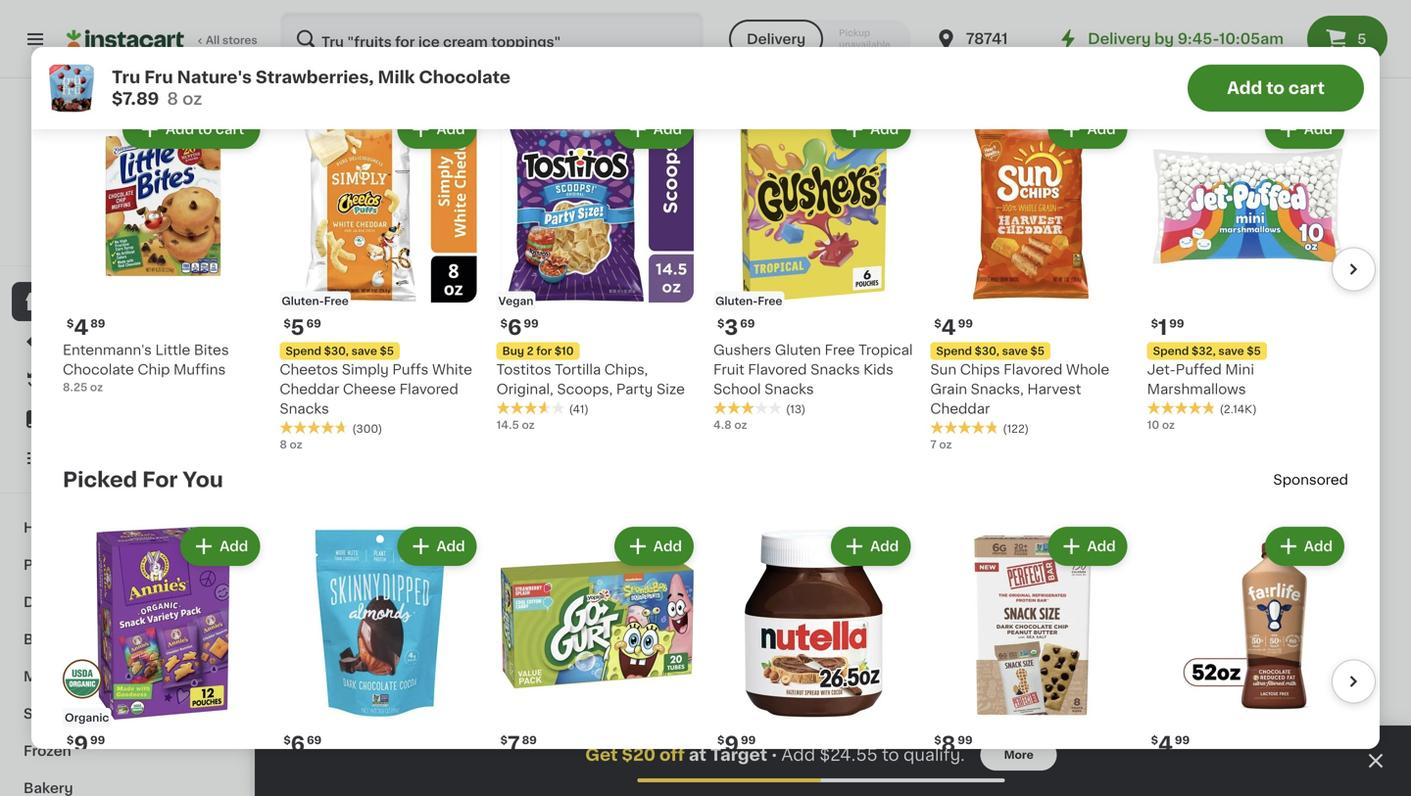 Task type: describe. For each thing, give the bounding box(es) containing it.
0 vertical spatial nsored
[[1301, 473, 1348, 487]]

flavored inside gushers gluten free tropical fruit flavored snacks kids school snacks
[[748, 363, 807, 377]]

nature's for tru fru nature's strawberries, milk chocolate $7.89 8 oz
[[177, 69, 252, 86]]

18
[[294, 453, 306, 464]]

89 inside 4 89
[[504, 391, 519, 402]]

0 horizontal spatial 7
[[508, 735, 520, 755]]

spend for 5
[[285, 346, 321, 357]]

(41)
[[569, 404, 589, 415]]

premium
[[1205, 416, 1267, 430]]

add inside treatment tracker modal dialog
[[781, 747, 815, 764]]

0 vertical spatial $ 4 99
[[934, 317, 973, 338]]

4 for entenmann's little bites chocolate chip muffins
[[74, 317, 88, 338]]

target inside target link
[[102, 195, 148, 209]]

(300)
[[352, 424, 382, 434]]

produce
[[24, 559, 83, 572]]

tostitos
[[497, 363, 551, 377]]

crest
[[1023, 12, 1061, 25]]

view more
[[1238, 619, 1328, 636]]

8.25
[[63, 382, 87, 393]]

items
[[908, 532, 939, 543]]

1
[[1158, 317, 1167, 338]]

satisfaction
[[82, 238, 148, 248]]

save inside buy any 2, save $0.50 see eligible items
[[903, 514, 929, 525]]

marshmallows inside jet-puffed mini marshmallows
[[1147, 383, 1246, 396]]

69 for 5
[[306, 318, 321, 329]]

oz inside entenmann's little bites chocolate chip muffins 8.25 oz
[[90, 382, 103, 393]]

1 $ 9 99 from the left
[[67, 735, 105, 755]]

& for snacks & candy
[[78, 708, 90, 721]]

free for cheetos simply puffs white cheddar cheese flavored snacks
[[324, 296, 349, 307]]

produce link
[[12, 547, 238, 584]]

with inside swiss miss chocolate hot cocoa mix with marshmallows
[[947, 31, 978, 45]]

crackers inside 'premium original saltine crackers'
[[1256, 436, 1317, 449]]

gluten-free for 3
[[715, 296, 782, 307]]

$5 inside spend $20, save $5 button
[[1301, 477, 1315, 488]]

chocolate inside tru fru nature's strawberries, milk chocolate
[[659, 455, 730, 469]]

$24.55
[[820, 747, 878, 764]]

spend for 1
[[1153, 346, 1189, 357]]

style
[[1269, 31, 1303, 45]]

puffed
[[1176, 363, 1222, 377]]

service type group
[[729, 20, 911, 59]]

electrolyte-
[[363, 607, 492, 628]]

99 inside $ 8 99
[[958, 736, 973, 746]]

7 oz
[[930, 439, 952, 450]]

0 vertical spatial to
[[1266, 80, 1285, 97]]

good for good & gather purified drinking water
[[294, 12, 332, 25]]

snacks & candy link
[[12, 696, 238, 733]]

product group containing 8
[[930, 523, 1132, 797]]

treatment tracker modal dialog
[[255, 726, 1411, 797]]

tru for tru fru nature's strawberries, milk chocolate
[[659, 416, 680, 430]]

flavored inside sun chips flavored whole grain snacks, harvest cheddar
[[1004, 363, 1063, 377]]

cheddar inside sun chips flavored whole grain snacks, harvest cheddar
[[930, 402, 990, 416]]

electrolyte-charged hydration spo nsored
[[363, 607, 701, 646]]

liquid i.v. fueling life's adventures image
[[311, 605, 355, 649]]

delivery by 9:45-10:05am link
[[1057, 27, 1284, 51]]

market pantry whole vitamin d milk button
[[476, 0, 643, 64]]

oz down 'oats'
[[939, 439, 952, 450]]

sensible portions garden veggie straws sea salt
[[1023, 416, 1175, 469]]

1 vertical spatial 7
[[930, 439, 937, 450]]

it
[[86, 373, 96, 387]]

mini
[[1225, 363, 1254, 377]]

oz up '18'
[[290, 439, 302, 450]]

tortilla
[[555, 363, 601, 377]]

$ inside $ 3 69
[[717, 318, 725, 329]]

1 horizontal spatial vegan
[[1100, 368, 1135, 379]]

8 inside tru fru nature's strawberries, milk chocolate $7.89 8 oz
[[167, 91, 178, 107]]

'n
[[972, 416, 984, 430]]

party
[[616, 383, 653, 396]]

picked
[[63, 470, 137, 490]]

target link
[[82, 102, 168, 212]]

100%
[[50, 238, 80, 248]]

stacks
[[548, 416, 594, 430]]

buy inside buy any 2, save $0.50 see eligible items
[[843, 514, 865, 525]]

nature valley oats 'n honey crunchy granola bars button
[[841, 213, 1007, 506]]

spend $30, save $5 for 4
[[936, 346, 1045, 357]]

$9.99 element
[[841, 388, 1007, 413]]

drinking
[[294, 31, 351, 45]]

gather for style
[[1262, 12, 1309, 25]]

white inside cheetos simply puffs white cheddar cheese flavored snacks
[[432, 363, 472, 377]]

3 for gushers
[[725, 317, 738, 338]]

item carousel region containing snacks
[[294, 143, 1372, 573]]

$ 3 99
[[1027, 390, 1065, 411]]

(6)
[[367, 438, 382, 448]]

6 for $ 6 99
[[508, 317, 522, 338]]

save for 4
[[1002, 346, 1028, 357]]

straws
[[1129, 436, 1175, 449]]

0 horizontal spatial add to cart button
[[124, 112, 258, 147]]

honey
[[841, 436, 887, 449]]

1 vertical spatial 5
[[291, 317, 304, 338]]

often
[[63, 52, 126, 73]]

often bought with
[[63, 52, 266, 73]]

sun chips flavored whole grain snacks, harvest cheddar
[[930, 363, 1110, 416]]

14.5
[[497, 420, 519, 431]]

swiss
[[841, 12, 880, 25]]

crest 3d white advanced radiant mint, toothpaste button
[[1023, 0, 1190, 101]]

eggs
[[80, 596, 115, 610]]

strawberries, for tru fru nature's strawberries, milk chocolate $7.89 8 oz
[[256, 69, 374, 86]]

target inside treatment tracker modal dialog
[[710, 747, 767, 764]]

& up cheeses in the right top of the page
[[1282, 90, 1293, 104]]

snacks inside cheetos simply puffs white cheddar cheese flavored snacks
[[280, 402, 329, 416]]

$ 5 69
[[284, 317, 321, 338]]

4.8 oz
[[713, 420, 747, 431]]

10
[[1147, 420, 1159, 431]]

1 9 from the left
[[74, 735, 88, 755]]

4 for spend $30, save $5
[[941, 317, 956, 338]]

beverages
[[24, 633, 99, 647]]

spend for 4
[[936, 346, 972, 357]]

meat
[[24, 670, 60, 684]]

milk inside market pantry whole vitamin d milk
[[546, 31, 574, 45]]

view pricing policy link
[[67, 216, 183, 231]]

at
[[689, 747, 707, 764]]

0 vertical spatial vegan
[[498, 296, 533, 307]]

flavored inside cheetos simply puffs white cheddar cheese flavored snacks
[[399, 383, 458, 396]]

$ inside $ 5 69
[[284, 318, 291, 329]]

1 horizontal spatial add to cart button
[[1188, 65, 1364, 112]]

$ inside $ 6 99
[[500, 318, 508, 329]]

quesadilla
[[1205, 90, 1278, 104]]

3 for sensible
[[1034, 390, 1048, 411]]

5 button
[[1307, 16, 1388, 63]]

crackers inside ritz fresh stacks original crackers
[[533, 436, 595, 449]]

99 inside $ 1 99
[[1169, 318, 1184, 329]]

get
[[585, 747, 618, 764]]

saltine
[[1205, 436, 1253, 449]]

& for meat & seafood
[[63, 670, 75, 684]]

9:45-
[[1178, 32, 1219, 46]]

0 horizontal spatial $ 7 89
[[500, 735, 537, 755]]

free up harvest
[[1067, 368, 1092, 379]]

scotch tape, gift-wrap
[[659, 12, 819, 25]]

oz right 4.8
[[734, 420, 747, 431]]

nature's for tru fru nature's strawberries, milk chocolate
[[709, 416, 766, 430]]

buy it again
[[55, 373, 138, 387]]

(13)
[[786, 404, 806, 415]]

1 horizontal spatial 8 oz
[[1205, 70, 1228, 81]]

stock
[[1271, 90, 1302, 100]]

to inside treatment tracker modal dialog
[[882, 747, 899, 764]]

gluten- for gushers
[[715, 296, 758, 307]]

product group containing 5
[[280, 106, 481, 453]]

simply
[[342, 363, 389, 377]]

delivery by 9:45-10:05am
[[1088, 32, 1284, 46]]

entenmann's little bites chocolate chip muffins 8.25 oz
[[63, 343, 229, 393]]

gluten- for cheetos
[[282, 296, 324, 307]]

chocolate inside entenmann's little bites chocolate chip muffins 8.25 oz
[[63, 363, 134, 377]]

$7.99
[[707, 396, 744, 410]]

jet-puffed mini marshmallows
[[1147, 363, 1254, 396]]

item carousel region containing add
[[802, 665, 1411, 797]]

view for view pricing policy
[[67, 218, 93, 229]]

spend $20, save $5
[[1207, 477, 1315, 488]]

cheddar inside cheetos simply puffs white cheddar cheese flavored snacks
[[280, 383, 339, 396]]

$12.99 original price: $14.99 element
[[294, 388, 461, 413]]

69 for 6
[[307, 736, 322, 746]]

eligible
[[865, 532, 905, 543]]

1 horizontal spatial 7
[[670, 390, 682, 411]]

0 horizontal spatial to
[[197, 122, 212, 136]]

cheetos simply puffs white cheddar cheese flavored snacks
[[280, 363, 472, 416]]

$20,
[[1246, 477, 1270, 488]]

toothpaste
[[1023, 51, 1101, 65]]

chocolate inside tru fru nature's strawberries, milk chocolate $7.89 8 oz
[[419, 69, 511, 86]]

12
[[305, 390, 328, 411]]

6 for $ 6 69
[[291, 735, 305, 755]]

snacks down gluten
[[811, 363, 860, 377]]

bars
[[841, 455, 872, 469]]

spend $30, save $5 for 5
[[285, 346, 394, 357]]

100% satisfaction guarantee button
[[30, 231, 219, 251]]

marshmallows inside swiss miss chocolate hot cocoa mix with marshmallows
[[841, 51, 940, 65]]

oz down the monterey
[[1215, 70, 1228, 81]]

gluten-free up size
[[661, 368, 728, 379]]

crest 3d white advanced radiant mint, toothpaste
[[1023, 12, 1187, 65]]

spo nsored
[[1273, 473, 1348, 487]]

view for view more
[[1167, 155, 1201, 169]]

gushers
[[713, 343, 771, 357]]

nature
[[841, 416, 888, 430]]

view more button
[[1159, 143, 1262, 182]]

organic
[[65, 713, 109, 724]]

69 for 3
[[740, 318, 755, 329]]



Task type: locate. For each thing, give the bounding box(es) containing it.
69 inside $ 5 69
[[306, 318, 321, 329]]

flavored down puffs
[[399, 383, 458, 396]]

& inside snacks & candy "link"
[[78, 708, 90, 721]]

$ 7 89 inside $7.89 original price: $7.99 element
[[662, 390, 699, 411]]

strawberries, inside tru fru nature's strawberries, milk chocolate
[[659, 436, 749, 449]]

$30, up the chips
[[975, 346, 1000, 357]]

1 gather from the left
[[350, 12, 398, 25]]

item carousel region
[[63, 98, 1376, 460], [294, 143, 1372, 573], [35, 515, 1376, 797], [802, 665, 1411, 797]]

crackers up spo nsored
[[1256, 436, 1317, 449]]

spend left the $20,
[[1207, 477, 1243, 488]]

1 vertical spatial $ 4 99
[[1151, 735, 1190, 755]]

0 horizontal spatial $30,
[[324, 346, 349, 357]]

1 horizontal spatial to
[[882, 747, 899, 764]]

1 horizontal spatial flavored
[[748, 363, 807, 377]]

1 horizontal spatial tru
[[659, 416, 680, 430]]

spo inside electrolyte-charged hydration spo nsored
[[363, 635, 384, 646]]

spend $30, save $5
[[285, 346, 394, 357], [936, 346, 1045, 357]]

0 horizontal spatial 5
[[291, 317, 304, 338]]

free inside gushers gluten free tropical fruit flavored snacks kids school snacks
[[825, 343, 855, 357]]

cheddar
[[280, 383, 339, 396], [930, 402, 990, 416]]

2 crackers from the left
[[1256, 436, 1317, 449]]

flavored down gluten
[[748, 363, 807, 377]]

1 horizontal spatial buy
[[502, 346, 524, 357]]

free up the cheetos
[[324, 296, 349, 307]]

advanced
[[1023, 31, 1092, 45]]

white right puffs
[[432, 363, 472, 377]]

delivery button
[[729, 20, 823, 59]]

1 horizontal spatial good
[[1205, 12, 1244, 25]]

tru for tru fru nature's strawberries, milk chocolate $7.89 8 oz
[[112, 69, 140, 86]]

spend up the cheetos
[[285, 346, 321, 357]]

7 right party
[[670, 390, 682, 411]]

chip
[[138, 363, 170, 377]]

original
[[1270, 416, 1324, 430], [476, 436, 530, 449]]

99
[[524, 318, 539, 329], [958, 318, 973, 329], [1169, 318, 1184, 329], [329, 391, 344, 402], [1050, 391, 1065, 402], [90, 736, 105, 746], [741, 736, 756, 746], [958, 736, 973, 746], [1175, 736, 1190, 746]]

1 horizontal spatial crackers
[[1256, 436, 1317, 449]]

7 left get
[[508, 735, 520, 755]]

78741 button
[[935, 12, 1052, 67]]

sponsored badge image
[[841, 549, 900, 560]]

snacks up (13)
[[764, 383, 814, 396]]

1 horizontal spatial white
[[1088, 12, 1128, 25]]

$30, up the cheetos
[[324, 346, 349, 357]]

4 for premium original saltine crackers
[[1216, 390, 1231, 411]]

& inside meat & seafood "link"
[[63, 670, 75, 684]]

item carousel region containing 4
[[63, 98, 1376, 460]]

original inside 'premium original saltine crackers'
[[1270, 416, 1324, 430]]

snacks inside "link"
[[24, 708, 75, 721]]

1 horizontal spatial spo
[[1273, 473, 1301, 487]]

$ 4 89 for premium original saltine crackers
[[1209, 390, 1248, 411]]

delivery for delivery by 9:45-10:05am
[[1088, 32, 1151, 46]]

mix right cocoa
[[919, 31, 943, 45]]

item badge image
[[63, 660, 102, 699]]

0 horizontal spatial 3
[[725, 317, 738, 338]]

1 $30, from the left
[[324, 346, 349, 357]]

& up drinking
[[336, 12, 347, 25]]

bakery
[[24, 782, 73, 796]]

$5 for 5
[[380, 346, 394, 357]]

vegan left jet-
[[1100, 368, 1135, 379]]

1 vertical spatial $ 4 89
[[1209, 390, 1248, 411]]

milk for tru fru nature's strawberries, milk chocolate
[[753, 436, 780, 449]]

scoops,
[[557, 383, 613, 396]]

1 horizontal spatial 9
[[725, 735, 739, 755]]

add to cart button
[[1188, 65, 1364, 112], [124, 112, 258, 147]]

snacks down tru fru nature's strawberries, milk chocolate $7.89 8 oz
[[294, 152, 373, 172]]

tru
[[112, 69, 140, 86], [659, 416, 680, 430]]

white up the radiant
[[1088, 12, 1128, 25]]

ritz
[[476, 416, 503, 430]]

guarantee
[[151, 238, 208, 248]]

tostitos tortilla chips, original, scoops, party size
[[497, 363, 685, 396]]

whole inside sun chips flavored whole grain snacks, harvest cheddar
[[1066, 363, 1110, 377]]

get $20 off at target • add $24.55 to qualify.
[[585, 747, 965, 764]]

8
[[1205, 70, 1213, 81], [167, 91, 178, 107], [280, 439, 287, 450], [941, 735, 956, 755]]

strawberries, for tru fru nature's strawberries, milk chocolate
[[659, 436, 749, 449]]

0 vertical spatial with
[[947, 31, 978, 45]]

$ inside $ 12 99
[[298, 391, 305, 402]]

delivery down gift-
[[747, 32, 806, 46]]

★★★★★
[[659, 31, 727, 44], [659, 31, 727, 44], [713, 401, 782, 415], [713, 401, 782, 415], [497, 401, 565, 415], [497, 401, 565, 415], [1147, 401, 1216, 415], [1147, 401, 1216, 415], [280, 421, 348, 435], [280, 421, 348, 435], [930, 421, 999, 435], [930, 421, 999, 435], [294, 435, 363, 449], [294, 435, 363, 449]]

$5 up harvest
[[1031, 346, 1045, 357]]

whole inside market pantry whole vitamin d milk
[[576, 12, 620, 25]]

item carousel region containing 9
[[35, 515, 1376, 797]]

save right the $20,
[[1273, 477, 1299, 488]]

1 vertical spatial milk
[[378, 69, 415, 86]]

snacks up frozen
[[24, 708, 75, 721]]

asadero
[[1296, 90, 1353, 104]]

2 $ 9 99 from the left
[[717, 735, 756, 755]]

99 inside $ 3 99
[[1050, 391, 1065, 402]]

8 oz inside product group
[[280, 439, 302, 450]]

18 ct
[[294, 453, 320, 464]]

milk down $7.89 original price: $7.99 element
[[753, 436, 780, 449]]

hot
[[841, 31, 866, 45]]

deals link
[[12, 321, 238, 361]]

10 oz
[[1147, 420, 1175, 431]]

buy for buy it again
[[55, 373, 83, 387]]

1 horizontal spatial 6
[[508, 317, 522, 338]]

mint,
[[1152, 31, 1187, 45]]

0 horizontal spatial original
[[476, 436, 530, 449]]

0 horizontal spatial nature's
[[177, 69, 252, 86]]

$ 9 99 down 'organic'
[[67, 735, 105, 755]]

sensible
[[1023, 416, 1082, 430]]

off
[[660, 747, 685, 764]]

1 horizontal spatial 3
[[1034, 390, 1048, 411]]

bakery link
[[12, 770, 238, 797]]

gluten-free inside product group
[[282, 296, 349, 307]]

free right gluten
[[825, 343, 855, 357]]

marshmallows down puffed
[[1147, 383, 1246, 396]]

target left •
[[710, 747, 767, 764]]

instacart logo image
[[67, 27, 184, 51]]

$5 for 1
[[1247, 346, 1261, 357]]

milk down "pantry"
[[546, 31, 574, 45]]

$30, for 4
[[975, 346, 1000, 357]]

2 vertical spatial to
[[882, 747, 899, 764]]

buy 2 for $10
[[502, 346, 574, 357]]

$ 9 99 left •
[[717, 735, 756, 755]]

spend up jet-
[[1153, 346, 1189, 357]]

& inside the good & gather purified drinking water
[[336, 12, 347, 25]]

0 horizontal spatial view
[[67, 218, 93, 229]]

dairy & eggs
[[24, 596, 115, 610]]

1 vertical spatial nsored
[[384, 635, 423, 646]]

0 horizontal spatial $ 9 99
[[67, 735, 105, 755]]

$ 7 89 left the '$7.99'
[[662, 390, 699, 411]]

& inside "dairy & eggs" link
[[65, 596, 76, 610]]

oz inside tru fru nature's strawberries, milk chocolate $7.89 8 oz
[[182, 91, 202, 107]]

$
[[67, 318, 74, 329], [717, 318, 725, 329], [284, 318, 291, 329], [500, 318, 508, 329], [934, 318, 941, 329], [1151, 318, 1158, 329], [298, 391, 305, 402], [662, 391, 670, 402], [1027, 391, 1034, 402], [1209, 391, 1216, 402], [67, 736, 74, 746], [717, 736, 725, 746], [284, 736, 291, 746], [500, 736, 508, 746], [934, 736, 941, 746], [1151, 736, 1158, 746]]

chocolate down entenmann's
[[63, 363, 134, 377]]

all stores link
[[67, 12, 259, 67]]

1 vertical spatial marshmallows
[[1147, 383, 1246, 396]]

milk
[[546, 31, 574, 45], [378, 69, 415, 86], [753, 436, 780, 449]]

1 horizontal spatial cart
[[1289, 80, 1325, 97]]

1 horizontal spatial spend $30, save $5
[[936, 346, 1045, 357]]

gluten- up size
[[661, 368, 703, 379]]

$30, for 5
[[324, 346, 349, 357]]

delivery inside 'link'
[[1088, 32, 1151, 46]]

$ inside $ 6 69
[[284, 736, 291, 746]]

fru inside tru fru nature's strawberries, milk chocolate
[[683, 416, 705, 430]]

2 vertical spatial milk
[[753, 436, 780, 449]]

$ 4 89 up premium
[[1209, 390, 1248, 411]]

4 89
[[487, 390, 519, 411]]

0 horizontal spatial white
[[432, 363, 472, 377]]

0 vertical spatial mix
[[919, 31, 943, 45]]

buy left 2 on the top left of the page
[[502, 346, 524, 357]]

more
[[1204, 155, 1241, 169]]

little
[[155, 343, 190, 357]]

product group
[[63, 106, 264, 395], [280, 106, 481, 453], [497, 106, 698, 433], [713, 106, 915, 433], [930, 106, 1132, 453], [1147, 106, 1348, 433], [294, 213, 461, 466], [476, 213, 643, 526], [659, 213, 825, 506], [841, 213, 1007, 565], [1023, 213, 1190, 506], [1205, 213, 1372, 508], [63, 523, 264, 797], [280, 523, 481, 797], [497, 523, 698, 797], [713, 523, 915, 797], [930, 523, 1132, 797], [1147, 523, 1348, 797], [980, 665, 1134, 797], [1142, 665, 1296, 797]]

1 horizontal spatial mix
[[919, 31, 943, 45]]

0 vertical spatial 3
[[725, 317, 738, 338]]

good for good & gather mexican-style monterey jack, cheddar, queso quesadilla & asadero classic cheeses
[[1205, 12, 1244, 25]]

$ inside $ 8 99
[[934, 736, 941, 746]]

gluten-free up $ 3 69
[[715, 296, 782, 307]]

oz down "bought"
[[182, 91, 202, 107]]

2 horizontal spatial flavored
[[1004, 363, 1063, 377]]

2 vertical spatial buy
[[843, 514, 865, 525]]

milk inside tru fru nature's strawberries, milk chocolate
[[753, 436, 780, 449]]

1 horizontal spatial with
[[947, 31, 978, 45]]

tru inside tru fru nature's strawberries, milk chocolate
[[659, 416, 680, 430]]

nature's inside tru fru nature's strawberries, milk chocolate
[[709, 416, 766, 430]]

1 vertical spatial white
[[432, 363, 472, 377]]

$5 for 4
[[1031, 346, 1045, 357]]

6
[[508, 317, 522, 338], [291, 735, 305, 755]]

save up simply
[[351, 346, 377, 357]]

$5 right the $20,
[[1301, 477, 1315, 488]]

qualify.
[[904, 747, 965, 764]]

cheddar up 'oats'
[[930, 402, 990, 416]]

99 inside $ 12 99
[[329, 391, 344, 402]]

milk down water
[[378, 69, 415, 86]]

0 horizontal spatial add to cart
[[166, 122, 244, 136]]

free for tru fru nature's strawberries, milk chocolate
[[703, 368, 728, 379]]

0 horizontal spatial buy
[[55, 373, 83, 387]]

1 horizontal spatial 5
[[1357, 32, 1367, 46]]

gluten- up harvest
[[1025, 368, 1068, 379]]

snacks,
[[971, 383, 1024, 396]]

gushers gluten free tropical fruit flavored snacks kids school snacks
[[713, 343, 913, 396]]

delivery for delivery
[[747, 32, 806, 46]]

& for good & gather mexican-style monterey jack, cheddar, queso quesadilla & asadero classic cheeses
[[1247, 12, 1258, 25]]

69 inside $ 3 69
[[740, 318, 755, 329]]

save up items
[[903, 514, 929, 525]]

1 horizontal spatial original
[[1270, 416, 1324, 430]]

nature's down $7.89 original price: $7.99 element
[[709, 416, 766, 430]]

strawberries, inside tru fru nature's strawberries, milk chocolate $7.89 8 oz
[[256, 69, 374, 86]]

cocoa
[[870, 31, 915, 45]]

0 horizontal spatial 9
[[74, 735, 88, 755]]

mix right "flavor"
[[402, 416, 427, 430]]

original down 14.5
[[476, 436, 530, 449]]

free for gushers gluten free tropical fruit flavored snacks kids school snacks
[[758, 296, 782, 307]]

0 horizontal spatial 8 oz
[[280, 439, 302, 450]]

0 horizontal spatial milk
[[378, 69, 415, 86]]

0 horizontal spatial more
[[1004, 750, 1034, 761]]

spend up sun
[[936, 346, 972, 357]]

2 vertical spatial view
[[1238, 619, 1279, 636]]

candy
[[93, 708, 140, 721]]

buy up "see"
[[843, 514, 865, 525]]

gather for drinking
[[350, 12, 398, 25]]

2 9 from the left
[[725, 735, 739, 755]]

7
[[670, 390, 682, 411], [930, 439, 937, 450], [508, 735, 520, 755]]

cart inside item carousel region
[[216, 122, 244, 136]]

$7.89 original price: $7.99 element
[[659, 388, 825, 413]]

$5 up mini
[[1247, 346, 1261, 357]]

marshmallows down cocoa
[[841, 51, 940, 65]]

tape,
[[711, 12, 748, 25]]

$ inside $ 1 99
[[1151, 318, 1158, 329]]

chocolate down 4.8
[[659, 455, 730, 469]]

1 vertical spatial add to cart
[[166, 122, 244, 136]]

save up mini
[[1218, 346, 1244, 357]]

& left candy
[[78, 708, 90, 721]]

1 vertical spatial fru
[[683, 416, 705, 430]]

good up mexican-
[[1205, 12, 1244, 25]]

vegan
[[498, 296, 533, 307], [1100, 368, 1135, 379]]

view pricing policy
[[67, 218, 172, 229]]

fru for tru fru nature's strawberries, milk chocolate $7.89 8 oz
[[144, 69, 173, 86]]

view for view more
[[1238, 619, 1279, 636]]

1 vertical spatial spo
[[363, 635, 384, 646]]

1 vertical spatial strawberries,
[[659, 436, 749, 449]]

buy for buy 2 for $10
[[502, 346, 524, 357]]

for
[[536, 346, 552, 357]]

wrap
[[783, 12, 819, 25]]

1 vertical spatial with
[[215, 52, 266, 73]]

1 horizontal spatial $ 9 99
[[717, 735, 756, 755]]

$ inside $ 3 99
[[1027, 391, 1034, 402]]

gluten- for tru
[[661, 368, 703, 379]]

1 horizontal spatial view
[[1167, 155, 1201, 169]]

1 horizontal spatial gather
[[1262, 12, 1309, 25]]

1 vertical spatial 6
[[291, 735, 305, 755]]

& left eggs
[[65, 596, 76, 610]]

1 horizontal spatial target
[[710, 747, 767, 764]]

1 vertical spatial mix
[[402, 416, 427, 430]]

snacks
[[294, 152, 373, 172], [811, 363, 860, 377], [764, 383, 814, 396], [280, 402, 329, 416], [24, 708, 75, 721]]

0 horizontal spatial target
[[102, 195, 148, 209]]

1 horizontal spatial nsored
[[1301, 473, 1348, 487]]

2 good from the left
[[1205, 12, 1244, 25]]

nsored right the $20,
[[1301, 473, 1348, 487]]

69 inside $ 6 69
[[307, 736, 322, 746]]

& for good & gather purified drinking water
[[336, 12, 347, 25]]

3
[[725, 317, 738, 338], [1034, 390, 1048, 411]]

strawberries, down drinking
[[256, 69, 374, 86]]

save up sun chips flavored whole grain snacks, harvest cheddar
[[1002, 346, 1028, 357]]

0 vertical spatial buy
[[502, 346, 524, 357]]

2 horizontal spatial 7
[[930, 439, 937, 450]]

original,
[[497, 383, 553, 396]]

good & gather purified drinking water
[[294, 12, 455, 45]]

1 good from the left
[[294, 12, 332, 25]]

0 vertical spatial whole
[[576, 12, 620, 25]]

good inside the good & gather purified drinking water
[[294, 12, 332, 25]]

1 vertical spatial nature's
[[709, 416, 766, 430]]

whole up harvest
[[1066, 363, 1110, 377]]

gather up style
[[1262, 12, 1309, 25]]

0 horizontal spatial spo
[[363, 635, 384, 646]]

$5 up simply
[[380, 346, 394, 357]]

1 crackers from the left
[[533, 436, 595, 449]]

school
[[713, 383, 761, 396]]

0 horizontal spatial gather
[[350, 12, 398, 25]]

0 horizontal spatial mix
[[402, 416, 427, 430]]

0 horizontal spatial good
[[294, 12, 332, 25]]

nsored down electrolyte-
[[384, 635, 423, 646]]

0 vertical spatial add to cart
[[1227, 80, 1325, 97]]

0 horizontal spatial with
[[215, 52, 266, 73]]

3 up sensible
[[1034, 390, 1048, 411]]

3 up gushers
[[725, 317, 738, 338]]

1 horizontal spatial whole
[[1066, 363, 1110, 377]]

0 horizontal spatial whole
[[576, 12, 620, 25]]

mix inside swiss miss chocolate hot cocoa mix with marshmallows
[[919, 31, 943, 45]]

0 vertical spatial white
[[1088, 12, 1128, 25]]

gluten- up $ 3 69
[[715, 296, 758, 307]]

1 vertical spatial more
[[1004, 750, 1034, 761]]

original inside ritz fresh stacks original crackers
[[476, 436, 530, 449]]

vitamin
[[476, 31, 528, 45]]

•
[[771, 748, 778, 763]]

nsored
[[1301, 473, 1348, 487], [384, 635, 423, 646]]

white inside "crest 3d white advanced radiant mint, toothpaste"
[[1088, 12, 1128, 25]]

oz right 10
[[1162, 420, 1175, 431]]

nature valley oats 'n honey crunchy granola bars
[[841, 416, 1006, 469]]

78741
[[966, 32, 1008, 46]]

view inside popup button
[[1167, 155, 1201, 169]]

save for 5
[[351, 346, 377, 357]]

add to cart inside item carousel region
[[166, 122, 244, 136]]

1 horizontal spatial strawberries,
[[659, 436, 749, 449]]

None search field
[[280, 12, 704, 67]]

0 vertical spatial nature's
[[177, 69, 252, 86]]

(2.14k)
[[1220, 404, 1257, 415]]

gather up water
[[350, 12, 398, 25]]

0 horizontal spatial marshmallows
[[841, 51, 940, 65]]

& right meat
[[63, 670, 75, 684]]

1 horizontal spatial $ 4 89
[[1209, 390, 1248, 411]]

fru for tru fru nature's strawberries, milk chocolate
[[683, 416, 705, 430]]

2 spend $30, save $5 from the left
[[936, 346, 1045, 357]]

chips
[[960, 363, 1000, 377]]

1 spend $30, save $5 from the left
[[285, 346, 394, 357]]

$ 1 99
[[1151, 317, 1184, 338]]

gather inside the good & gather purified drinking water
[[350, 12, 398, 25]]

product group containing 12
[[294, 213, 461, 466]]

cheetos
[[280, 363, 338, 377]]

nature's inside tru fru nature's strawberries, milk chocolate $7.89 8 oz
[[177, 69, 252, 86]]

5 inside button
[[1357, 32, 1367, 46]]

cheddar down the cheetos
[[280, 383, 339, 396]]

target up view pricing policy link
[[102, 195, 148, 209]]

$ 12 99
[[298, 390, 344, 411]]

milk for tru fru nature's strawberries, milk chocolate $7.89 8 oz
[[378, 69, 415, 86]]

cart down all stores
[[216, 122, 244, 136]]

buy
[[502, 346, 524, 357], [55, 373, 83, 387], [843, 514, 865, 525]]

1 horizontal spatial marshmallows
[[1147, 383, 1246, 396]]

spend $30, save $5 up simply
[[285, 346, 394, 357]]

view
[[1167, 155, 1201, 169], [67, 218, 93, 229], [1238, 619, 1279, 636]]

& up 10:05am
[[1247, 12, 1258, 25]]

more inside button
[[1004, 750, 1034, 761]]

product group containing 1
[[1147, 106, 1348, 433]]

save for 1
[[1218, 346, 1244, 357]]

spend inside button
[[1207, 477, 1243, 488]]

spend $20, save $5 button
[[1205, 474, 1372, 508]]

1 vertical spatial 3
[[1034, 390, 1048, 411]]

flavored up harvest
[[1004, 363, 1063, 377]]

free up gushers
[[758, 296, 782, 307]]

save inside button
[[1273, 477, 1299, 488]]

0 vertical spatial 5
[[1357, 32, 1367, 46]]

spo right liquid i.v. fueling life's adventures icon
[[363, 635, 384, 646]]

ct
[[309, 453, 320, 464]]

good inside good & gather mexican-style monterey jack, cheddar, queso quesadilla & asadero classic cheeses
[[1205, 12, 1244, 25]]

gather inside good & gather mexican-style monterey jack, cheddar, queso quesadilla & asadero classic cheeses
[[1262, 12, 1309, 25]]

delivery left "by" at the right of page
[[1088, 32, 1151, 46]]

cheddar,
[[1205, 71, 1268, 84]]

2 horizontal spatial to
[[1266, 80, 1285, 97]]

fru inside tru fru nature's strawberries, milk chocolate $7.89 8 oz
[[144, 69, 173, 86]]

$5
[[380, 346, 394, 357], [1031, 346, 1045, 357], [1247, 346, 1261, 357], [1301, 477, 1315, 488]]

chocolate
[[919, 12, 991, 25], [419, 69, 511, 86], [63, 363, 134, 377], [659, 455, 730, 469]]

chocolate inside swiss miss chocolate hot cocoa mix with marshmallows
[[919, 12, 991, 25]]

chocolate down 'vitamin' at the top left of page
[[419, 69, 511, 86]]

water
[[355, 31, 395, 45]]

bites
[[194, 343, 229, 357]]

0 horizontal spatial tru
[[112, 69, 140, 86]]

2 $30, from the left
[[975, 346, 1000, 357]]

nsored inside electrolyte-charged hydration spo nsored
[[384, 635, 423, 646]]

sun
[[930, 363, 957, 377]]

oz right 8.25
[[90, 382, 103, 393]]

chocolate up 78741
[[919, 12, 991, 25]]

whole right "pantry"
[[576, 12, 620, 25]]

strawberries, down 4.8
[[659, 436, 749, 449]]

0 vertical spatial marshmallows
[[841, 51, 940, 65]]

milk inside tru fru nature's strawberries, milk chocolate $7.89 8 oz
[[378, 69, 415, 86]]

0 horizontal spatial strawberries,
[[256, 69, 374, 86]]

vegan up $ 6 99
[[498, 296, 533, 307]]

99 inside $ 6 99
[[524, 318, 539, 329]]

$ 4 89 for entenmann's little bites chocolate chip muffins
[[67, 317, 105, 338]]

gluten-free up $ 5 69
[[282, 296, 349, 307]]

8 oz up '18'
[[280, 439, 302, 450]]

gluten-free for spend $30, save $5
[[282, 296, 349, 307]]

0 vertical spatial target
[[102, 195, 148, 209]]

scotch
[[659, 12, 708, 25]]

2,
[[890, 514, 900, 525]]

oz right 14.5
[[522, 420, 535, 431]]

0 vertical spatial more
[[1283, 619, 1328, 636]]

free
[[758, 296, 782, 307], [324, 296, 349, 307], [825, 343, 855, 357], [703, 368, 728, 379], [1067, 368, 1092, 379]]

0 vertical spatial view
[[1167, 155, 1201, 169]]

target logo image
[[82, 102, 168, 188]]

0 vertical spatial cart
[[1289, 80, 1325, 97]]

0 vertical spatial spo
[[1273, 473, 1301, 487]]

fru up the '$7.89'
[[144, 69, 173, 86]]

1 vertical spatial to
[[197, 122, 212, 136]]

9 down 'organic'
[[74, 735, 88, 755]]

d
[[531, 31, 543, 45]]

$ 7 89 left get
[[500, 735, 537, 755]]

9
[[74, 735, 88, 755], [725, 735, 739, 755]]

1 vertical spatial view
[[67, 218, 93, 229]]

1 vertical spatial cheddar
[[930, 402, 990, 416]]

9 right at
[[725, 735, 739, 755]]

0 horizontal spatial crackers
[[533, 436, 595, 449]]

gluten- up $ 5 69
[[282, 296, 324, 307]]

good up drinking
[[294, 12, 332, 25]]

kids
[[864, 363, 894, 377]]

lay
[[329, 416, 354, 430]]

cheeses
[[1259, 110, 1320, 123]]

& for dairy & eggs
[[65, 596, 76, 610]]

$20
[[622, 747, 656, 764]]

2 gather from the left
[[1262, 12, 1309, 25]]

tru inside tru fru nature's strawberries, milk chocolate $7.89 8 oz
[[112, 69, 140, 86]]

gift-
[[751, 12, 783, 25]]

crackers down stacks
[[533, 436, 595, 449]]

by
[[1155, 32, 1174, 46]]

0 vertical spatial 7
[[670, 390, 682, 411]]

mix
[[919, 31, 943, 45], [402, 416, 427, 430]]

delivery inside button
[[747, 32, 806, 46]]

tru fru nature's strawberries, milk chocolate $7.89 8 oz
[[112, 69, 511, 107]]



Task type: vqa. For each thing, say whether or not it's contained in the screenshot.
'With'
yes



